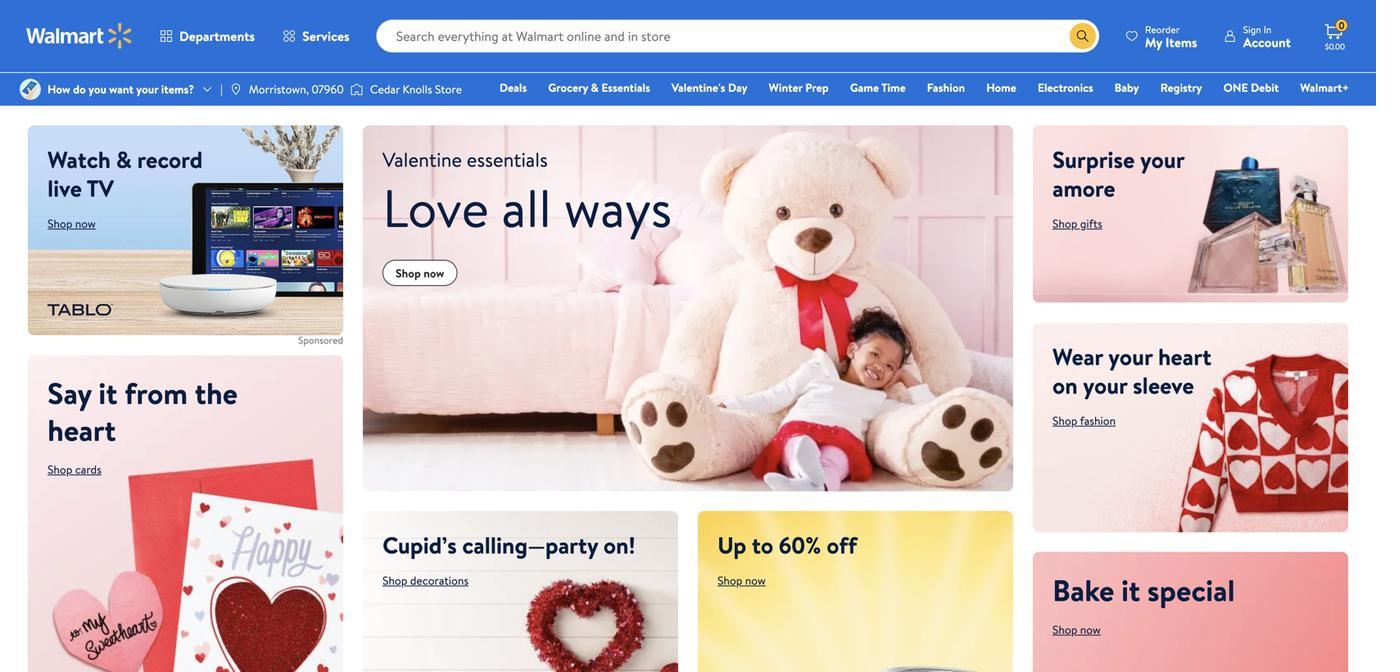 Task type: locate. For each thing, give the bounding box(es) containing it.
 image
[[351, 81, 364, 98]]

record
[[137, 143, 203, 175]]

1 vertical spatial heart
[[48, 409, 116, 450]]

shop down cupid's
[[383, 573, 408, 589]]

now
[[75, 216, 96, 232], [424, 265, 444, 281], [746, 573, 766, 589], [1081, 622, 1101, 638]]

& for grocery
[[591, 79, 599, 95]]

&
[[591, 79, 599, 95], [116, 143, 132, 175]]

shop now inside shop now link
[[396, 265, 444, 281]]

 image left how
[[20, 79, 41, 100]]

walmart+
[[1301, 79, 1350, 95]]

services
[[302, 27, 350, 45]]

morristown, 07960
[[249, 81, 344, 97]]

say it from the heart
[[48, 372, 238, 450]]

shop left fashion
[[1053, 413, 1078, 429]]

electronics link
[[1031, 79, 1101, 96]]

Walmart Site-Wide search field
[[377, 20, 1100, 52]]

it right bake
[[1122, 570, 1141, 611]]

60%
[[779, 529, 822, 561]]

now down love
[[424, 265, 444, 281]]

 image for morristown, 07960
[[229, 83, 242, 96]]

bake
[[1053, 570, 1115, 611]]

shop now link down love
[[383, 260, 458, 286]]

on
[[1053, 369, 1078, 401]]

shop now link down the up
[[718, 573, 766, 589]]

heart inside wear your heart on your sleeve
[[1159, 341, 1212, 373]]

now down "to"
[[746, 573, 766, 589]]

deals link
[[492, 79, 535, 96]]

shop down love
[[396, 265, 421, 281]]

your inside surprise your amore
[[1141, 143, 1185, 175]]

shop left cards
[[48, 461, 72, 477]]

shop down bake
[[1053, 622, 1078, 638]]

1 vertical spatial it
[[1122, 570, 1141, 611]]

off
[[827, 529, 858, 561]]

0 horizontal spatial it
[[99, 372, 118, 413]]

cedar
[[370, 81, 400, 97]]

services button
[[269, 16, 364, 56]]

shop now down live
[[48, 216, 96, 232]]

registry
[[1161, 79, 1203, 95]]

0 horizontal spatial &
[[116, 143, 132, 175]]

0 vertical spatial &
[[591, 79, 599, 95]]

valentine's day link
[[664, 79, 755, 96]]

now down bake
[[1081, 622, 1101, 638]]

search icon image
[[1077, 30, 1090, 43]]

shop now down love
[[396, 265, 444, 281]]

1 horizontal spatial  image
[[229, 83, 242, 96]]

& inside watch & record live tv
[[116, 143, 132, 175]]

fashion
[[928, 79, 966, 95]]

home link
[[980, 79, 1024, 96]]

|
[[220, 81, 223, 97]]

shop down live
[[48, 216, 72, 232]]

shop now link down bake
[[1053, 622, 1101, 638]]

sponsored
[[298, 333, 343, 347]]

0 horizontal spatial  image
[[20, 79, 41, 100]]

1 horizontal spatial &
[[591, 79, 599, 95]]

it right say
[[99, 372, 118, 413]]

0 vertical spatial heart
[[1159, 341, 1212, 373]]

calling—party
[[463, 529, 598, 561]]

shop for surprise your amore
[[1053, 216, 1078, 232]]

live
[[48, 172, 82, 204]]

your right wear at bottom right
[[1109, 341, 1153, 373]]

07960
[[312, 81, 344, 97]]

shop for cupid's calling—party on!
[[383, 573, 408, 589]]

shop now link down live
[[48, 216, 96, 232]]

your
[[136, 81, 158, 97], [1141, 143, 1185, 175], [1109, 341, 1153, 373], [1084, 369, 1128, 401]]

0 horizontal spatial heart
[[48, 409, 116, 450]]

shop cards
[[48, 461, 102, 477]]

shop now link for up to 60% off
[[718, 573, 766, 589]]

walmart+ link
[[1294, 79, 1357, 96]]

0 vertical spatial it
[[99, 372, 118, 413]]

your right 'surprise'
[[1141, 143, 1185, 175]]

items
[[1166, 33, 1198, 51]]

now for bake
[[1081, 622, 1101, 638]]

tv
[[87, 172, 114, 204]]

shop down the up
[[718, 573, 743, 589]]

heart
[[1159, 341, 1212, 373], [48, 409, 116, 450]]

it inside say it from the heart
[[99, 372, 118, 413]]

your up fashion
[[1084, 369, 1128, 401]]

watch & record live tv
[[48, 143, 203, 204]]

 image right '|'
[[229, 83, 242, 96]]

shop now for up to 60% off
[[718, 573, 766, 589]]

gifts
[[1081, 216, 1103, 232]]

game time link
[[843, 79, 914, 96]]

1 horizontal spatial heart
[[1159, 341, 1212, 373]]

& right tv
[[116, 143, 132, 175]]

to
[[752, 529, 774, 561]]

up to 60% off
[[718, 529, 858, 561]]

shop now link
[[48, 216, 96, 232], [383, 260, 458, 286], [718, 573, 766, 589], [1053, 622, 1101, 638]]

1 horizontal spatial it
[[1122, 570, 1141, 611]]

morristown,
[[249, 81, 309, 97]]

fashion link
[[920, 79, 973, 96]]

want
[[109, 81, 134, 97]]

shop decorations
[[383, 573, 469, 589]]

 image for how do you want your items?
[[20, 79, 41, 100]]

shop left gifts
[[1053, 216, 1078, 232]]

winter prep link
[[762, 79, 837, 96]]

store
[[435, 81, 462, 97]]

& right grocery at the left
[[591, 79, 599, 95]]

shop
[[48, 216, 72, 232], [1053, 216, 1078, 232], [396, 265, 421, 281], [1053, 413, 1078, 429], [48, 461, 72, 477], [383, 573, 408, 589], [718, 573, 743, 589], [1053, 622, 1078, 638]]

1 vertical spatial &
[[116, 143, 132, 175]]

my
[[1146, 33, 1163, 51]]

winter prep
[[769, 79, 829, 95]]

electronics
[[1038, 79, 1094, 95]]

cupid's calling—party on!
[[383, 529, 636, 561]]

grocery & essentials
[[549, 79, 651, 95]]

in
[[1264, 23, 1272, 36]]

wear
[[1053, 341, 1104, 373]]

shop now down the up
[[718, 573, 766, 589]]

how
[[48, 81, 70, 97]]

$0.00
[[1326, 41, 1346, 52]]

shop fashion
[[1053, 413, 1116, 429]]

it
[[99, 372, 118, 413], [1122, 570, 1141, 611]]

shop cards link
[[48, 461, 102, 477]]

love
[[383, 171, 489, 244]]

shop now
[[48, 216, 96, 232], [396, 265, 444, 281], [718, 573, 766, 589], [1053, 622, 1101, 638]]

now down tv
[[75, 216, 96, 232]]

heart inside say it from the heart
[[48, 409, 116, 450]]

say
[[48, 372, 91, 413]]

 image
[[20, 79, 41, 100], [229, 83, 242, 96]]

departments
[[179, 27, 255, 45]]

shop for up to 60% off
[[718, 573, 743, 589]]

shop now down bake
[[1053, 622, 1101, 638]]

winter
[[769, 79, 803, 95]]



Task type: describe. For each thing, give the bounding box(es) containing it.
sleeve
[[1134, 369, 1195, 401]]

decorations
[[410, 573, 469, 589]]

items?
[[161, 81, 194, 97]]

grocery & essentials link
[[541, 79, 658, 96]]

one debit
[[1224, 79, 1280, 95]]

cedar knolls store
[[370, 81, 462, 97]]

watch
[[48, 143, 111, 175]]

surprise
[[1053, 143, 1135, 175]]

reorder my items
[[1146, 23, 1198, 51]]

walmart image
[[26, 23, 133, 49]]

you
[[89, 81, 106, 97]]

baby
[[1115, 79, 1140, 95]]

shop decorations link
[[383, 573, 469, 589]]

wear your heart on your sleeve
[[1053, 341, 1212, 401]]

now for up
[[746, 573, 766, 589]]

do
[[73, 81, 86, 97]]

the
[[195, 372, 238, 413]]

home
[[987, 79, 1017, 95]]

account
[[1244, 33, 1292, 51]]

essentials
[[602, 79, 651, 95]]

departments button
[[146, 16, 269, 56]]

valentine's day
[[672, 79, 748, 95]]

reorder
[[1146, 23, 1180, 36]]

love all ways
[[383, 171, 672, 244]]

grocery
[[549, 79, 588, 95]]

sign
[[1244, 23, 1262, 36]]

day
[[728, 79, 748, 95]]

it for from
[[99, 372, 118, 413]]

shop now link for watch & record live tv
[[48, 216, 96, 232]]

shop fashion link
[[1053, 413, 1116, 429]]

game time
[[850, 79, 906, 95]]

surprise your amore
[[1053, 143, 1185, 204]]

shop now link for bake it special
[[1053, 622, 1101, 638]]

all
[[502, 171, 552, 244]]

on!
[[604, 529, 636, 561]]

deals
[[500, 79, 527, 95]]

valentine's
[[672, 79, 726, 95]]

now for love
[[424, 265, 444, 281]]

debit
[[1252, 79, 1280, 95]]

cupid's
[[383, 529, 457, 561]]

up
[[718, 529, 747, 561]]

registry link
[[1154, 79, 1210, 96]]

it for special
[[1122, 570, 1141, 611]]

knolls
[[403, 81, 432, 97]]

shop now link for love all ways
[[383, 260, 458, 286]]

amore
[[1053, 172, 1116, 204]]

& for watch
[[116, 143, 132, 175]]

shop for watch & record live tv
[[48, 216, 72, 232]]

shop for say it from the heart
[[48, 461, 72, 477]]

Search search field
[[377, 20, 1100, 52]]

baby link
[[1108, 79, 1147, 96]]

fashion
[[1081, 413, 1116, 429]]

game
[[850, 79, 880, 95]]

one
[[1224, 79, 1249, 95]]

special
[[1148, 570, 1236, 611]]

sign in account
[[1244, 23, 1292, 51]]

shop now for watch & record live tv
[[48, 216, 96, 232]]

shop for love all ways
[[396, 265, 421, 281]]

ways
[[564, 171, 672, 244]]

shop now for love all ways
[[396, 265, 444, 281]]

shop gifts link
[[1053, 216, 1103, 232]]

prep
[[806, 79, 829, 95]]

time
[[882, 79, 906, 95]]

one debit link
[[1217, 79, 1287, 96]]

how do you want your items?
[[48, 81, 194, 97]]

your right want
[[136, 81, 158, 97]]

shop for wear your heart on your sleeve
[[1053, 413, 1078, 429]]

cards
[[75, 461, 102, 477]]

0
[[1339, 19, 1345, 33]]

from
[[125, 372, 188, 413]]

shop for bake it special
[[1053, 622, 1078, 638]]

shop gifts
[[1053, 216, 1103, 232]]

shop now for bake it special
[[1053, 622, 1101, 638]]

now for watch
[[75, 216, 96, 232]]



Task type: vqa. For each thing, say whether or not it's contained in the screenshot.
be
no



